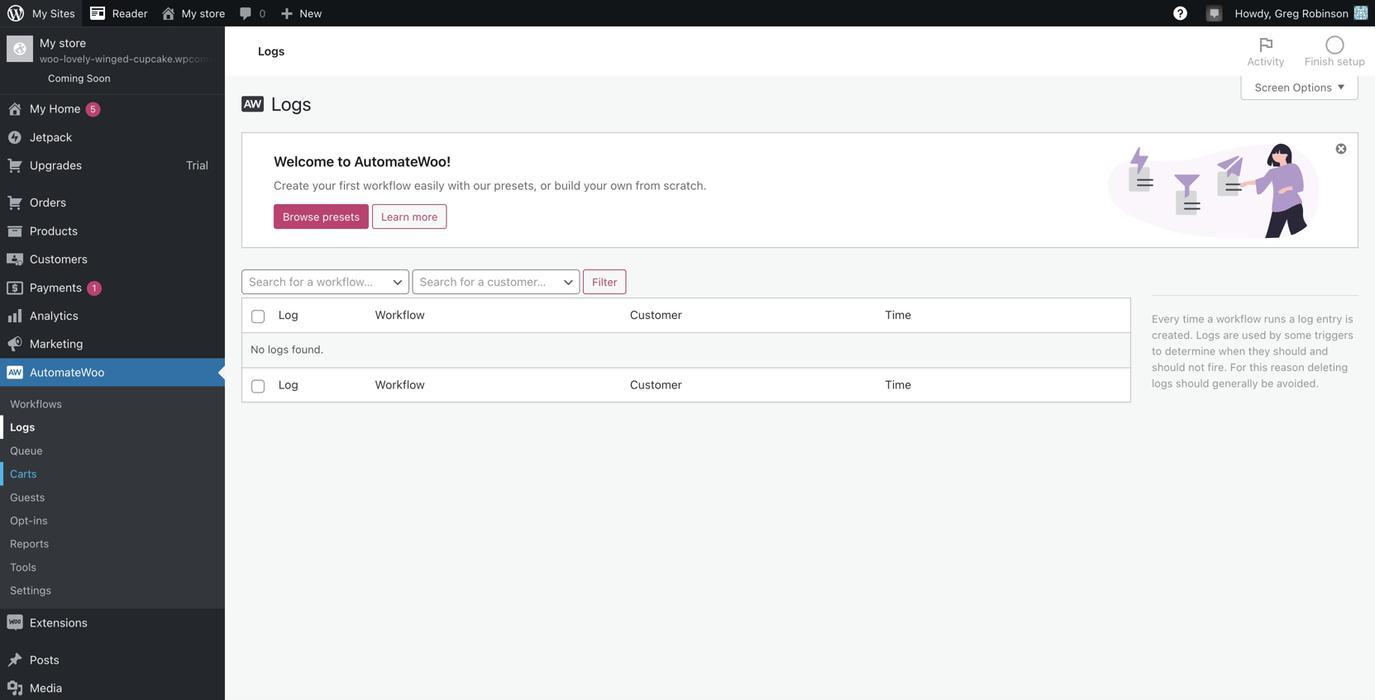 Task type: vqa. For each thing, say whether or not it's contained in the screenshot.
top Time
yes



Task type: describe. For each thing, give the bounding box(es) containing it.
14 days left in trial
[[17, 112, 102, 123]]

logs inside every time a workflow runs a log entry is created. logs are used by some triggers to determine when they should and should not fire. for this reason deleting logs should generally be avoided.
[[1152, 377, 1173, 390]]

automatewoo link
[[0, 405, 225, 433]]

14
[[17, 112, 28, 123]]

winged-
[[95, 53, 133, 65]]

store for my store woo-lovely-winged-cupcake.wpcomstaging.com coming soon
[[59, 36, 86, 50]]

browse presets link
[[274, 204, 369, 229]]

no
[[251, 343, 265, 356]]

queue link
[[0, 486, 225, 509]]

more
[[412, 211, 438, 223]]

cupcake.wpcomstaging.com
[[133, 53, 266, 65]]

howdy, greg robinson
[[1236, 7, 1349, 19]]

for for workflow…
[[289, 275, 304, 289]]

to inside every time a workflow runs a log entry is created. logs are used by some triggers to determine when they should and should not fire. for this reason deleting logs should generally be avoided.
[[1152, 345, 1162, 358]]

learn more link
[[372, 204, 447, 229]]

orders link
[[0, 235, 225, 263]]

in
[[73, 112, 81, 123]]

new
[[300, 7, 322, 19]]

easily
[[414, 179, 445, 192]]

some
[[1285, 329, 1312, 341]]

my for my store woo-lovely-winged-cupcake.wpcomstaging.com coming soon
[[40, 36, 56, 50]]

finish setup button
[[1295, 26, 1376, 76]]

a left log on the right of the page
[[1290, 313, 1296, 325]]

finish setup
[[1305, 55, 1366, 67]]

search for search for a customer…
[[420, 275, 457, 289]]

time
[[1183, 313, 1205, 325]]

workflow…
[[317, 275, 373, 289]]

browse presets
[[283, 211, 360, 223]]

by
[[1270, 329, 1282, 341]]

every
[[1152, 313, 1180, 325]]

1 customer from the top
[[630, 308, 682, 322]]

trial
[[84, 112, 102, 123]]

queue
[[10, 491, 43, 503]]

store for my store
[[200, 7, 225, 19]]

2 customer from the top
[[630, 378, 682, 392]]

robinson
[[1303, 7, 1349, 19]]

options
[[1293, 81, 1333, 93]]

orders
[[30, 242, 66, 256]]

finish
[[1305, 55, 1335, 67]]

reader
[[112, 7, 148, 19]]

guests link
[[0, 532, 225, 555]]

log
[[1298, 313, 1314, 325]]

1 time from the top
[[885, 308, 912, 322]]

2 time from the top
[[885, 378, 912, 392]]

every time a workflow runs a log entry is created. logs are used by some triggers to determine when they should and should not fire. for this reason deleting logs should generally be avoided.
[[1152, 313, 1354, 390]]

triggers
[[1315, 329, 1354, 341]]

logs up the "welcome" at the left of page
[[271, 93, 311, 115]]

my sites
[[32, 7, 75, 19]]

1 workflow from the top
[[375, 308, 425, 322]]

0
[[259, 7, 266, 19]]

deleting
[[1308, 361, 1349, 374]]

generally
[[1213, 377, 1259, 390]]

opt-ins link
[[0, 555, 225, 579]]

0 vertical spatial to
[[338, 153, 351, 169]]

products
[[30, 270, 78, 284]]

my sites link
[[0, 0, 82, 26]]

sites
[[50, 7, 75, 19]]

a for workflow…
[[307, 275, 314, 289]]

Search for a customer… field
[[412, 270, 580, 295]]

be
[[1262, 377, 1274, 390]]

reader link
[[82, 0, 154, 26]]

for for customer…
[[460, 275, 475, 289]]

analytics link
[[0, 348, 225, 377]]

0 vertical spatial should
[[1274, 345, 1307, 358]]

created.
[[1152, 329, 1194, 341]]

Search for a customer… text field
[[413, 271, 580, 295]]

lovely-
[[64, 53, 95, 65]]

found.
[[292, 343, 324, 356]]

0 link
[[232, 0, 273, 26]]

presets,
[[494, 179, 537, 192]]

this
[[1250, 361, 1268, 374]]

browse
[[283, 211, 320, 223]]

my for my store
[[182, 7, 197, 19]]

payments
[[30, 327, 85, 341]]

tab list containing activity
[[1238, 26, 1376, 76]]

toolbar navigation
[[0, 0, 1376, 30]]

tools link
[[0, 602, 225, 625]]

logs inside every time a workflow runs a log entry is created. logs are used by some triggers to determine when they should and should not fire. for this reason deleting logs should generally be avoided.
[[1197, 329, 1221, 341]]

create your first workflow easily with our presets, or build your own from scratch.
[[274, 179, 707, 192]]

fire.
[[1208, 361, 1228, 374]]

screen options button
[[1241, 75, 1359, 100]]

learn
[[381, 211, 409, 223]]

logs inside logs 'link'
[[10, 468, 35, 480]]

activity
[[1248, 55, 1285, 67]]

screen options
[[1255, 81, 1333, 93]]

carts link
[[0, 509, 225, 532]]

search for search for a workflow…
[[249, 275, 286, 289]]



Task type: locate. For each thing, give the bounding box(es) containing it.
store left '0' link
[[200, 7, 225, 19]]

2 for from the left
[[460, 275, 475, 289]]

1 horizontal spatial to
[[1152, 345, 1162, 358]]

automatewoo!
[[354, 153, 451, 169]]

customer…
[[488, 275, 546, 289]]

your left first
[[312, 179, 336, 192]]

1 horizontal spatial for
[[460, 275, 475, 289]]

a for workflow
[[1208, 313, 1214, 325]]

1 vertical spatial workflow
[[375, 378, 425, 392]]

1 vertical spatial store
[[59, 36, 86, 50]]

store inside my store link
[[200, 7, 225, 19]]

not
[[1189, 361, 1205, 374]]

your left own at the left
[[584, 179, 607, 192]]

log down 'no logs found.'
[[279, 378, 298, 392]]

reports
[[10, 584, 49, 597]]

with
[[448, 179, 470, 192]]

tools
[[10, 608, 36, 620]]

my inside my store woo-lovely-winged-cupcake.wpcomstaging.com coming soon
[[40, 36, 56, 50]]

1 vertical spatial should
[[1152, 361, 1186, 374]]

0 vertical spatial log
[[279, 308, 298, 322]]

no logs found.
[[251, 343, 324, 356]]

my up woo-
[[40, 36, 56, 50]]

extensions link
[[0, 655, 225, 684]]

0 horizontal spatial logs
[[268, 343, 289, 356]]

0 horizontal spatial for
[[289, 275, 304, 289]]

payments link
[[0, 320, 225, 348]]

store inside my store woo-lovely-winged-cupcake.wpcomstaging.com coming soon
[[59, 36, 86, 50]]

my left home
[[30, 148, 46, 162]]

howdy,
[[1236, 7, 1272, 19]]

1 vertical spatial log
[[279, 378, 298, 392]]

for
[[289, 275, 304, 289], [460, 275, 475, 289]]

are
[[1224, 329, 1239, 341]]

my
[[32, 7, 47, 19], [182, 7, 197, 19], [40, 36, 56, 50], [30, 148, 46, 162]]

from
[[636, 179, 661, 192]]

opt-
[[10, 561, 33, 573]]

1 vertical spatial to
[[1152, 345, 1162, 358]]

presets
[[323, 211, 360, 223]]

2 your from the left
[[584, 179, 607, 192]]

entry
[[1317, 313, 1343, 325]]

marketing
[[30, 384, 83, 397]]

used
[[1242, 329, 1267, 341]]

activity button
[[1238, 26, 1295, 76]]

14 days left in trial link
[[0, 95, 225, 141]]

our
[[473, 179, 491, 192]]

2 vertical spatial should
[[1176, 377, 1210, 390]]

1 vertical spatial time
[[885, 378, 912, 392]]

1 search from the left
[[249, 275, 286, 289]]

upgrades
[[30, 205, 82, 218]]

welcome to automatewoo!
[[274, 153, 451, 169]]

1 horizontal spatial workflow
[[1217, 313, 1262, 325]]

my store link
[[154, 0, 232, 26]]

my inside "link"
[[30, 148, 46, 162]]

logs right no
[[268, 343, 289, 356]]

create
[[274, 179, 309, 192]]

log
[[279, 308, 298, 322], [279, 378, 298, 392]]

0 vertical spatial workflow
[[363, 179, 411, 192]]

your
[[312, 179, 336, 192], [584, 179, 607, 192]]

Search for a workflow… field
[[242, 270, 409, 295]]

workflow
[[363, 179, 411, 192], [1217, 313, 1262, 325]]

workflow for first
[[363, 179, 411, 192]]

a left customer…
[[478, 275, 484, 289]]

products link
[[0, 263, 225, 292]]

should
[[1274, 345, 1307, 358], [1152, 361, 1186, 374], [1176, 377, 1210, 390]]

coming
[[48, 72, 84, 84]]

workflow down automatewoo!
[[363, 179, 411, 192]]

search up no
[[249, 275, 286, 289]]

to down created.
[[1152, 345, 1162, 358]]

workflow inside every time a workflow runs a log entry is created. logs are used by some triggers to determine when they should and should not fire. for this reason deleting logs should generally be avoided.
[[1217, 313, 1262, 325]]

is
[[1346, 313, 1354, 325]]

extensions
[[30, 662, 88, 676]]

1 horizontal spatial search
[[420, 275, 457, 289]]

2 search from the left
[[420, 275, 457, 289]]

time
[[885, 308, 912, 322], [885, 378, 912, 392]]

analytics
[[30, 355, 78, 369]]

new link
[[273, 0, 329, 26]]

logs up queue
[[10, 468, 35, 480]]

setup
[[1338, 55, 1366, 67]]

avoided.
[[1277, 377, 1320, 390]]

my home
[[30, 148, 84, 162]]

a for customer…
[[478, 275, 484, 289]]

my for my sites
[[32, 7, 47, 19]]

customers link
[[0, 292, 225, 320]]

my home link
[[0, 141, 225, 169]]

logs down 0 in the left of the page
[[258, 44, 285, 58]]

notification image
[[1208, 6, 1222, 19]]

search inside search for a customer… text field
[[420, 275, 457, 289]]

workflows
[[10, 444, 62, 457]]

1 horizontal spatial logs
[[1152, 377, 1173, 390]]

scratch.
[[664, 179, 707, 192]]

own
[[611, 179, 633, 192]]

search inside search for a workflow… text field
[[249, 275, 286, 289]]

greg
[[1275, 7, 1300, 19]]

1 log from the top
[[279, 308, 298, 322]]

0 vertical spatial time
[[885, 308, 912, 322]]

my up 'cupcake.wpcomstaging.com'
[[182, 7, 197, 19]]

0 horizontal spatial your
[[312, 179, 336, 192]]

None checkbox
[[251, 380, 265, 393]]

0 vertical spatial logs
[[268, 343, 289, 356]]

determine
[[1165, 345, 1216, 358]]

1 for from the left
[[289, 275, 304, 289]]

workflow up are
[[1217, 313, 1262, 325]]

logs link
[[0, 462, 225, 486]]

1 your from the left
[[312, 179, 336, 192]]

store
[[200, 7, 225, 19], [59, 36, 86, 50]]

None submit
[[583, 270, 627, 295]]

workflow for a
[[1217, 313, 1262, 325]]

carts
[[10, 514, 37, 527]]

for left customer…
[[460, 275, 475, 289]]

a right time
[[1208, 313, 1214, 325]]

for left workflow…
[[289, 275, 304, 289]]

1 vertical spatial logs
[[1152, 377, 1173, 390]]

left
[[55, 112, 70, 123]]

0 vertical spatial store
[[200, 7, 225, 19]]

0 vertical spatial workflow
[[375, 308, 425, 322]]

search for a workflow…
[[249, 275, 373, 289]]

settings
[[10, 631, 51, 643]]

should up the reason at bottom right
[[1274, 345, 1307, 358]]

should down not
[[1176, 377, 1210, 390]]

first
[[339, 179, 360, 192]]

a left workflow…
[[307, 275, 314, 289]]

tab list
[[1238, 26, 1376, 76]]

1 horizontal spatial store
[[200, 7, 225, 19]]

0 vertical spatial customer
[[630, 308, 682, 322]]

logs
[[268, 343, 289, 356], [1152, 377, 1173, 390]]

main menu navigation
[[0, 26, 266, 701]]

my store
[[182, 7, 225, 19]]

search down more
[[420, 275, 457, 289]]

log up 'no logs found.'
[[279, 308, 298, 322]]

workflows link
[[0, 439, 225, 462]]

Search for a workflow… text field
[[242, 271, 409, 295]]

my left sites
[[32, 7, 47, 19]]

for
[[1231, 361, 1247, 374]]

store up lovely-
[[59, 36, 86, 50]]

marketing link
[[0, 377, 225, 405]]

logs down determine
[[1152, 377, 1173, 390]]

0 horizontal spatial workflow
[[363, 179, 411, 192]]

my for my home
[[30, 148, 46, 162]]

logs down time
[[1197, 329, 1221, 341]]

0 horizontal spatial to
[[338, 153, 351, 169]]

ins
[[33, 561, 48, 573]]

screen
[[1255, 81, 1290, 93]]

reason
[[1271, 361, 1305, 374]]

home
[[49, 148, 81, 162]]

1 vertical spatial customer
[[630, 378, 682, 392]]

days
[[30, 112, 52, 123]]

should down determine
[[1152, 361, 1186, 374]]

automatewoo
[[30, 412, 105, 425]]

2 workflow from the top
[[375, 378, 425, 392]]

to
[[338, 153, 351, 169], [1152, 345, 1162, 358]]

to up first
[[338, 153, 351, 169]]

1 vertical spatial workflow
[[1217, 313, 1262, 325]]

welcome
[[274, 153, 334, 169]]

2 log from the top
[[279, 378, 298, 392]]

guests
[[10, 538, 45, 550]]

1 horizontal spatial your
[[584, 179, 607, 192]]

0 horizontal spatial store
[[59, 36, 86, 50]]

None checkbox
[[251, 310, 265, 324]]

my store woo-lovely-winged-cupcake.wpcomstaging.com coming soon
[[40, 36, 266, 84]]

0 horizontal spatial search
[[249, 275, 286, 289]]



